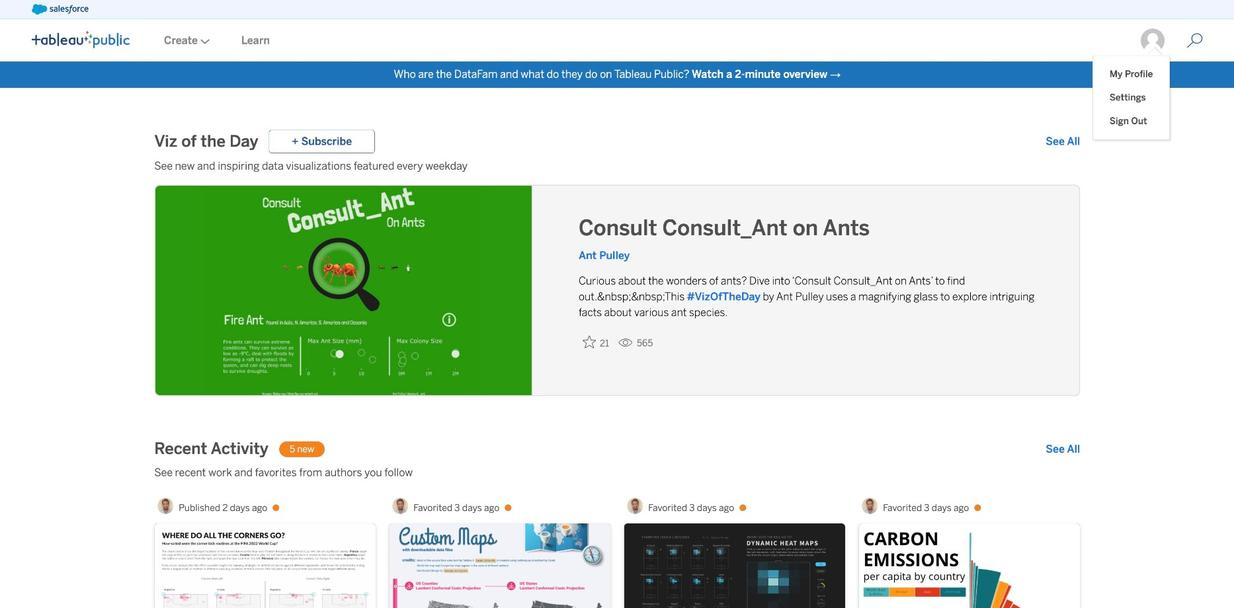 Task type: vqa. For each thing, say whether or not it's contained in the screenshot.
the rightmost Ben Norland image
yes



Task type: describe. For each thing, give the bounding box(es) containing it.
3 ben norland image from the left
[[862, 499, 878, 514]]

workbook thumbnail image for ben norland icon
[[390, 524, 610, 609]]

recent activity heading
[[154, 439, 269, 460]]

1 ben norland image from the left
[[158, 499, 173, 514]]

workbook thumbnail image for 1st ben norland image from the right
[[859, 524, 1080, 609]]

2 ben norland image from the left
[[627, 499, 643, 514]]

salesforce logo image
[[32, 4, 89, 15]]

add favorite image
[[583, 336, 596, 349]]

ben norland image
[[392, 499, 408, 514]]

list options menu
[[1093, 56, 1170, 140]]

workbook thumbnail image for third ben norland image from right
[[155, 524, 376, 609]]

workbook thumbnail image for 2nd ben norland image from right
[[624, 524, 845, 609]]



Task type: locate. For each thing, give the bounding box(es) containing it.
see new and inspiring data visualizations featured every weekday element
[[154, 159, 1080, 174]]

4 workbook thumbnail image from the left
[[859, 524, 1080, 609]]

workbook thumbnail image
[[155, 524, 376, 609], [390, 524, 610, 609], [624, 524, 845, 609], [859, 524, 1080, 609]]

gary.orlando image
[[1140, 28, 1166, 54]]

logo image
[[32, 31, 130, 48]]

1 horizontal spatial ben norland image
[[627, 499, 643, 514]]

Add Favorite button
[[579, 332, 613, 353]]

0 horizontal spatial ben norland image
[[158, 499, 173, 514]]

1 workbook thumbnail image from the left
[[155, 524, 376, 609]]

viz of the day heading
[[154, 131, 258, 152]]

3 workbook thumbnail image from the left
[[624, 524, 845, 609]]

go to search image
[[1171, 33, 1219, 49]]

2 horizontal spatial ben norland image
[[862, 499, 878, 514]]

ben norland image
[[158, 499, 173, 514], [627, 499, 643, 514], [862, 499, 878, 514]]

2 workbook thumbnail image from the left
[[390, 524, 610, 609]]

see all recent activity element
[[1046, 442, 1080, 458]]

dialog
[[1093, 47, 1170, 140]]

tableau public viz of the day image
[[155, 186, 533, 398]]

see recent work and favorites from authors you follow element
[[154, 465, 1080, 481]]

see all viz of the day element
[[1046, 134, 1080, 150]]



